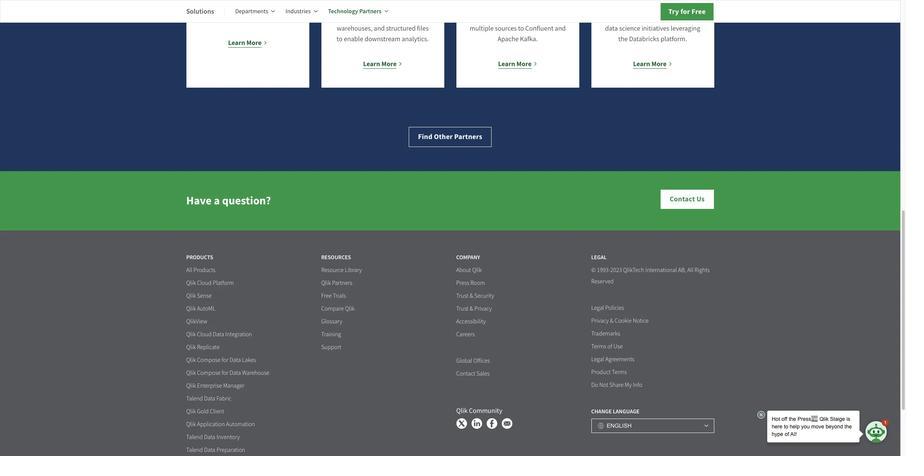 Task type: locate. For each thing, give the bounding box(es) containing it.
your
[[484, 3, 497, 12]]

for inside automate data ingestion for all major databases, data warehouses, and structured files to enable downstream analytics.
[[410, 3, 418, 12]]

1 vertical spatial analytics.
[[402, 35, 429, 43]]

1 vertical spatial privacy
[[591, 317, 609, 325]]

1 real- from the left
[[531, 3, 543, 12]]

real- inside deliver a wide variety of real-time data for ai, machine learning and data science initiatives leveraging the databricks platform.
[[674, 3, 687, 12]]

trust inside "link"
[[456, 292, 469, 300]]

& left cookie
[[610, 317, 614, 325]]

qlik cloud platform
[[186, 280, 234, 287]]

qlik cloud data integration link
[[186, 331, 252, 339]]

privacy & cookie notice link
[[591, 317, 649, 325]]

privacy
[[475, 305, 492, 313], [591, 317, 609, 325]]

change language
[[591, 408, 640, 416]]

0 horizontal spatial analytics.
[[260, 14, 287, 22]]

privacy down security
[[475, 305, 492, 313]]

1 vertical spatial contact
[[456, 370, 476, 378]]

multiple
[[470, 24, 494, 33]]

1 horizontal spatial real-
[[674, 3, 687, 12]]

3 legal from the top
[[591, 356, 604, 364]]

use
[[614, 343, 623, 351]]

data down talend data inventory link
[[204, 447, 215, 454]]

qlik
[[472, 267, 482, 274], [186, 280, 196, 287], [321, 280, 331, 287], [186, 292, 196, 300], [186, 305, 196, 313], [345, 305, 355, 313], [186, 331, 196, 339], [186, 344, 196, 351], [186, 357, 196, 364], [186, 370, 196, 377], [186, 382, 196, 390], [456, 407, 468, 416], [186, 408, 196, 416], [186, 421, 196, 429]]

compose for qlik compose for data warehouse
[[197, 370, 221, 377]]

& down press room link
[[470, 292, 473, 300]]

to inside run your business in real-time by continuously streaming data from multiple sources to confluent and apache kafka.
[[518, 24, 524, 33]]

2 real- from the left
[[674, 3, 687, 12]]

1 horizontal spatial a
[[627, 3, 630, 12]]

compose down replicate
[[197, 357, 221, 364]]

compose up enterprise
[[197, 370, 221, 377]]

compose inside qlik compose for data lakes link
[[197, 357, 221, 364]]

real- up learning
[[674, 3, 687, 12]]

compose inside qlik compose for data warehouse link
[[197, 370, 221, 377]]

contact
[[670, 194, 695, 204], [456, 370, 476, 378]]

talend data inventory link
[[186, 434, 240, 442]]

partners
[[359, 7, 382, 15], [454, 132, 482, 141], [332, 280, 352, 287]]

1 vertical spatial trust
[[456, 305, 469, 313]]

qlik for qlik gold client
[[186, 408, 196, 416]]

1 horizontal spatial all
[[688, 267, 694, 274]]

learn more down databricks
[[633, 59, 667, 68]]

find other partners
[[418, 132, 482, 141]]

2 time from the left
[[687, 3, 700, 12]]

run
[[471, 3, 482, 12]]

0 horizontal spatial terms
[[591, 343, 606, 351]]

learn more link down databricks
[[633, 59, 673, 69]]

for right try
[[681, 7, 690, 16]]

contact down global on the right
[[456, 370, 476, 378]]

analytics. inside the 'expand access to sap data and deliver world-call analytics.'
[[260, 14, 287, 22]]

learn more down apache
[[498, 59, 532, 68]]

0 horizontal spatial time
[[543, 3, 556, 12]]

time right try
[[687, 3, 700, 12]]

0 horizontal spatial a
[[214, 193, 220, 209]]

technology partners
[[328, 7, 382, 15]]

2 vertical spatial talend
[[186, 447, 203, 454]]

and down "from"
[[555, 24, 566, 33]]

1 horizontal spatial terms
[[612, 369, 627, 376]]

talend down application
[[186, 434, 203, 441]]

free up leveraging
[[692, 7, 706, 16]]

talend down talend data inventory link
[[186, 447, 203, 454]]

partners inside solutions menu bar
[[359, 7, 382, 15]]

terms down the trademarks "link" in the bottom right of the page
[[591, 343, 606, 351]]

qlik community
[[456, 407, 502, 416]]

more down kafka.
[[517, 59, 532, 68]]

1 all from the left
[[186, 267, 192, 274]]

1 talend from the top
[[186, 395, 203, 403]]

& for cookie
[[610, 317, 614, 325]]

learn more link down the call
[[228, 37, 267, 48]]

trust for trust & security
[[456, 292, 469, 300]]

automation
[[226, 421, 255, 429]]

to left enable
[[337, 35, 343, 43]]

legal up the product
[[591, 356, 604, 364]]

for down qlik compose for data lakes link
[[222, 370, 228, 377]]

apache
[[498, 35, 519, 43]]

0 vertical spatial a
[[627, 3, 630, 12]]

analytics. down sap
[[260, 14, 287, 22]]

0 horizontal spatial to
[[246, 3, 252, 12]]

0 vertical spatial free
[[692, 7, 706, 16]]

learn down downstream
[[363, 59, 380, 68]]

data
[[266, 3, 279, 12], [368, 3, 381, 12], [402, 14, 414, 22], [538, 14, 551, 22], [606, 14, 619, 22], [605, 24, 618, 33]]

ai,
[[630, 14, 637, 22]]

products up qlik cloud platform
[[194, 267, 215, 274]]

©
[[591, 267, 596, 274]]

automl
[[197, 305, 216, 313]]

legal for legal policies
[[591, 305, 604, 312]]

real- right "in"
[[531, 3, 543, 12]]

data up replicate
[[213, 331, 224, 339]]

and up downstream
[[374, 24, 385, 33]]

client
[[210, 408, 224, 416]]

press room
[[456, 280, 485, 287]]

qlik automl link
[[186, 305, 216, 313]]

1 horizontal spatial of
[[667, 3, 673, 12]]

continuously
[[470, 14, 507, 22]]

1 vertical spatial of
[[608, 343, 612, 351]]

0 vertical spatial products
[[186, 254, 213, 261]]

0 horizontal spatial real-
[[531, 3, 543, 12]]

talend data inventory
[[186, 434, 240, 441]]

0 vertical spatial talend
[[186, 395, 203, 403]]

contact us
[[670, 194, 705, 204]]

learn down apache
[[498, 59, 515, 68]]

partners for technology partners
[[359, 7, 382, 15]]

try for free link
[[661, 3, 714, 20]]

trust down press
[[456, 292, 469, 300]]

learn more
[[228, 38, 262, 47], [363, 59, 397, 68], [498, 59, 532, 68], [633, 59, 667, 68]]

legal left the policies
[[591, 305, 604, 312]]

cloud up qlik replicate
[[197, 331, 212, 339]]

1 cloud from the top
[[197, 280, 212, 287]]

a right have
[[214, 193, 220, 209]]

share
[[610, 382, 624, 389]]

data right sap
[[266, 3, 279, 12]]

products up all products
[[186, 254, 213, 261]]

solutions menu bar
[[186, 2, 399, 20]]

2 legal from the top
[[591, 305, 604, 312]]

0 vertical spatial to
[[246, 3, 252, 12]]

1 horizontal spatial time
[[687, 3, 700, 12]]

for left ai,
[[620, 14, 628, 22]]

data left science
[[605, 24, 618, 33]]

1 horizontal spatial privacy
[[591, 317, 609, 325]]

0 vertical spatial trust
[[456, 292, 469, 300]]

free left trials
[[321, 292, 332, 300]]

a inside deliver a wide variety of real-time data for ai, machine learning and data science initiatives leveraging the databricks platform.
[[627, 3, 630, 12]]

1 horizontal spatial partners
[[359, 7, 382, 15]]

analytics.
[[260, 14, 287, 22], [402, 35, 429, 43]]

2 vertical spatial partners
[[332, 280, 352, 287]]

qlik replicate
[[186, 344, 220, 351]]

2 vertical spatial to
[[337, 35, 343, 43]]

0 vertical spatial terms
[[591, 343, 606, 351]]

0 horizontal spatial of
[[608, 343, 612, 351]]

0 vertical spatial analytics.
[[260, 14, 287, 22]]

privacy up trademarks
[[591, 317, 609, 325]]

have
[[186, 193, 212, 209]]

0 vertical spatial compose
[[197, 357, 221, 364]]

contact sales link
[[456, 370, 490, 378]]

qlik up qlikview
[[186, 305, 196, 313]]

compose for qlik compose for data lakes
[[197, 357, 221, 364]]

0 horizontal spatial partners
[[332, 280, 352, 287]]

qlik up qlik enterprise manager
[[186, 370, 196, 377]]

2 all from the left
[[688, 267, 694, 274]]

0 vertical spatial partners
[[359, 7, 382, 15]]

0 horizontal spatial contact
[[456, 370, 476, 378]]

qlik left "community"
[[456, 407, 468, 416]]

the
[[619, 35, 628, 43]]

1 vertical spatial products
[[194, 267, 215, 274]]

do
[[591, 382, 598, 389]]

talend up gold
[[186, 395, 203, 403]]

all right ab,
[[688, 267, 694, 274]]

free trials link
[[321, 292, 346, 300]]

call
[[248, 14, 258, 22]]

qlik up qlik sense
[[186, 280, 196, 287]]

talend inside 'link'
[[186, 395, 203, 403]]

learning
[[664, 14, 687, 22]]

learn down databricks
[[633, 59, 650, 68]]

qlik for qlik partners
[[321, 280, 331, 287]]

trust & security link
[[456, 292, 494, 300]]

platform
[[213, 280, 234, 287]]

accessibility
[[456, 318, 486, 326]]

qlik down qlik gold client link
[[186, 421, 196, 429]]

1 legal from the top
[[591, 254, 607, 261]]

qlik for qlik compose for data warehouse
[[186, 370, 196, 377]]

0 vertical spatial contact
[[670, 194, 695, 204]]

more down the call
[[247, 38, 262, 47]]

to down streaming
[[518, 24, 524, 33]]

1 compose from the top
[[197, 357, 221, 364]]

data up manager
[[230, 370, 241, 377]]

qlik down qlikview link
[[186, 331, 196, 339]]

1 horizontal spatial to
[[337, 35, 343, 43]]

have a question?
[[186, 193, 271, 209]]

learn more link down downstream
[[363, 59, 402, 69]]

and inside automate data ingestion for all major databases, data warehouses, and structured files to enable downstream analytics.
[[374, 24, 385, 33]]

privacy inside privacy & cookie notice link
[[591, 317, 609, 325]]

legal up 1993-
[[591, 254, 607, 261]]

partners for qlik partners
[[332, 280, 352, 287]]

more for ai,
[[652, 59, 667, 68]]

learn more down world-
[[228, 38, 262, 47]]

qlik partners
[[321, 280, 352, 287]]

do not share my info
[[591, 382, 643, 389]]

1 vertical spatial to
[[518, 24, 524, 33]]

all products
[[186, 267, 215, 274]]

security
[[475, 292, 494, 300]]

1 horizontal spatial contact
[[670, 194, 695, 204]]

legal agreements link
[[591, 356, 635, 364]]

trust for trust & privacy
[[456, 305, 469, 313]]

analytics. down files
[[402, 35, 429, 43]]

time left by
[[543, 3, 556, 12]]

1 trust from the top
[[456, 292, 469, 300]]

2 vertical spatial &
[[610, 317, 614, 325]]

qlik compose for data lakes
[[186, 357, 256, 364]]

all up qlik cloud platform
[[186, 267, 192, 274]]

2 talend from the top
[[186, 434, 203, 441]]

room
[[471, 280, 485, 287]]

access
[[227, 3, 245, 12]]

learn down world-
[[228, 38, 245, 47]]

notice
[[633, 317, 649, 325]]

databricks
[[629, 35, 659, 43]]

gold
[[197, 408, 209, 416]]

and right sap
[[280, 3, 291, 12]]

qlik down trials
[[345, 305, 355, 313]]

0 vertical spatial cloud
[[197, 280, 212, 287]]

learn more for call
[[228, 38, 262, 47]]

qlik left sense
[[186, 292, 196, 300]]

1 vertical spatial compose
[[197, 370, 221, 377]]

more for and
[[382, 59, 397, 68]]

qlik down qlik replicate link
[[186, 357, 196, 364]]

1 vertical spatial &
[[470, 305, 473, 313]]

2 compose from the top
[[197, 370, 221, 377]]

qlik down 'resource'
[[321, 280, 331, 287]]

change
[[591, 408, 612, 416]]

cloud up sense
[[197, 280, 212, 287]]

2 cloud from the top
[[197, 331, 212, 339]]

structured
[[386, 24, 416, 33]]

learn more link down apache
[[498, 59, 537, 69]]

more down downstream
[[382, 59, 397, 68]]

0 vertical spatial of
[[667, 3, 673, 12]]

& for privacy
[[470, 305, 473, 313]]

a left wide
[[627, 3, 630, 12]]

1 vertical spatial a
[[214, 193, 220, 209]]

press room link
[[456, 280, 485, 287]]

1 vertical spatial partners
[[454, 132, 482, 141]]

to left sap
[[246, 3, 252, 12]]

find
[[418, 132, 433, 141]]

learn more for for
[[633, 59, 667, 68]]

data up confluent
[[538, 14, 551, 22]]

for inside deliver a wide variety of real-time data for ai, machine learning and data science initiatives leveraging the databricks platform.
[[620, 14, 628, 22]]

terms
[[591, 343, 606, 351], [612, 369, 627, 376]]

0 vertical spatial &
[[470, 292, 473, 300]]

qlik left enterprise
[[186, 382, 196, 390]]

about qlik
[[456, 267, 482, 274]]

for left all
[[410, 3, 418, 12]]

of up learning
[[667, 3, 673, 12]]

manager
[[223, 382, 244, 390]]

of
[[667, 3, 673, 12], [608, 343, 612, 351]]

qlik application automation
[[186, 421, 255, 429]]

0 horizontal spatial privacy
[[475, 305, 492, 313]]

qlik sense
[[186, 292, 212, 300]]

qlik left gold
[[186, 408, 196, 416]]

2 horizontal spatial to
[[518, 24, 524, 33]]

1 vertical spatial free
[[321, 292, 332, 300]]

0 horizontal spatial all
[[186, 267, 192, 274]]

& for security
[[470, 292, 473, 300]]

of left use
[[608, 343, 612, 351]]

3 talend from the top
[[186, 447, 203, 454]]

2 vertical spatial legal
[[591, 356, 604, 364]]

trust up accessibility
[[456, 305, 469, 313]]

qlikview link
[[186, 318, 207, 326]]

more down the "platform."
[[652, 59, 667, 68]]

contact left us
[[670, 194, 695, 204]]

1 vertical spatial legal
[[591, 305, 604, 312]]

contact for contact us
[[670, 194, 695, 204]]

world-
[[230, 14, 248, 22]]

qlik enterprise manager link
[[186, 382, 244, 390]]

& up accessibility
[[470, 305, 473, 313]]

& inside "link"
[[470, 292, 473, 300]]

for up "qlik compose for data warehouse"
[[222, 357, 228, 364]]

data up the databases,
[[368, 3, 381, 12]]

learn more link for streaming
[[498, 59, 537, 69]]

product terms link
[[591, 369, 627, 377]]

1 horizontal spatial analytics.
[[402, 35, 429, 43]]

qlik left replicate
[[186, 344, 196, 351]]

terms down agreements
[[612, 369, 627, 376]]

qlikview
[[186, 318, 207, 326]]

2 trust from the top
[[456, 305, 469, 313]]

1 vertical spatial talend
[[186, 434, 203, 441]]

talend for talend data preparation
[[186, 447, 203, 454]]

0 vertical spatial legal
[[591, 254, 607, 261]]

resources
[[321, 254, 351, 261]]

1 time from the left
[[543, 3, 556, 12]]

learn more down downstream
[[363, 59, 397, 68]]

qlik for qlik compose for data lakes
[[186, 357, 196, 364]]

and up leveraging
[[689, 14, 700, 22]]

1 vertical spatial cloud
[[197, 331, 212, 339]]

data down enterprise
[[204, 395, 215, 403]]

major
[[351, 14, 368, 22]]

qliktech
[[623, 267, 644, 274]]

data
[[213, 331, 224, 339], [230, 357, 241, 364], [230, 370, 241, 377], [204, 395, 215, 403], [204, 434, 215, 441], [204, 447, 215, 454]]

0 vertical spatial privacy
[[475, 305, 492, 313]]

talend data preparation link
[[186, 447, 245, 455]]

industries link
[[286, 2, 318, 20]]

1 horizontal spatial free
[[692, 7, 706, 16]]

data inside run your business in real-time by continuously streaming data from multiple sources to confluent and apache kafka.
[[538, 14, 551, 22]]

sales
[[477, 370, 490, 378]]

learn
[[228, 38, 245, 47], [363, 59, 380, 68], [498, 59, 515, 68], [633, 59, 650, 68]]

1 vertical spatial terms
[[612, 369, 627, 376]]

talend for talend data inventory
[[186, 434, 203, 441]]



Task type: describe. For each thing, give the bounding box(es) containing it.
terms of use link
[[591, 343, 623, 351]]

learn more link for warehouses,
[[363, 59, 402, 69]]

us
[[697, 194, 705, 204]]

careers
[[456, 331, 475, 339]]

agreements
[[606, 356, 635, 364]]

industries
[[286, 8, 311, 15]]

contact for contact sales
[[456, 370, 476, 378]]

warehouse
[[242, 370, 269, 377]]

legal policies
[[591, 305, 624, 312]]

integration
[[225, 331, 252, 339]]

downstream
[[365, 35, 400, 43]]

data inside 'link'
[[204, 395, 215, 403]]

qlik for qlik application automation
[[186, 421, 196, 429]]

do not share my info link
[[591, 382, 643, 390]]

qlik compose for data warehouse
[[186, 370, 269, 377]]

deliver
[[606, 3, 626, 12]]

warehouses,
[[337, 24, 373, 33]]

my
[[625, 382, 632, 389]]

ab,
[[678, 267, 686, 274]]

qlik for qlik enterprise manager
[[186, 382, 196, 390]]

databases,
[[370, 14, 400, 22]]

of inside 'link'
[[608, 343, 612, 351]]

more for analytics.
[[247, 38, 262, 47]]

and inside deliver a wide variety of real-time data for ai, machine learning and data science initiatives leveraging the databricks platform.
[[689, 14, 700, 22]]

cloud for platform
[[197, 280, 212, 287]]

time inside run your business in real-time by continuously streaming data from multiple sources to confluent and apache kafka.
[[543, 3, 556, 12]]

find other partners link
[[409, 127, 492, 147]]

support
[[321, 344, 341, 351]]

trust & privacy
[[456, 305, 492, 313]]

company
[[456, 254, 480, 261]]

qlik for qlik automl
[[186, 305, 196, 313]]

talend for talend data fabric
[[186, 395, 203, 403]]

expand access to sap data and deliver world-call analytics.
[[204, 3, 291, 22]]

enterprise
[[197, 382, 222, 390]]

automate
[[339, 3, 367, 12]]

community
[[469, 407, 502, 416]]

not
[[600, 382, 608, 389]]

about qlik link
[[456, 267, 482, 275]]

data down application
[[204, 434, 215, 441]]

data up structured
[[402, 14, 414, 22]]

qlik gold client link
[[186, 408, 224, 416]]

in
[[524, 3, 529, 12]]

compare
[[321, 305, 344, 313]]

global offices
[[456, 357, 490, 365]]

qlik for qlik sense
[[186, 292, 196, 300]]

real- inside run your business in real-time by continuously streaming data from multiple sources to confluent and apache kafka.
[[531, 3, 543, 12]]

talend data fabric
[[186, 395, 232, 403]]

analytics. inside automate data ingestion for all major databases, data warehouses, and structured files to enable downstream analytics.
[[402, 35, 429, 43]]

learn for for
[[633, 59, 650, 68]]

info
[[633, 382, 643, 389]]

departments
[[235, 8, 268, 15]]

of inside deliver a wide variety of real-time data for ai, machine learning and data science initiatives leveraging the databricks platform.
[[667, 3, 673, 12]]

qlik partners link
[[321, 280, 352, 287]]

and inside the 'expand access to sap data and deliver world-call analytics.'
[[280, 3, 291, 12]]

cloud for data
[[197, 331, 212, 339]]

replicate
[[197, 344, 220, 351]]

to inside the 'expand access to sap data and deliver world-call analytics.'
[[246, 3, 252, 12]]

and inside run your business in real-time by continuously streaming data from multiple sources to confluent and apache kafka.
[[555, 24, 566, 33]]

learn for warehouses,
[[363, 59, 380, 68]]

inventory
[[217, 434, 240, 441]]

wide
[[632, 3, 645, 12]]

learn more for warehouses,
[[363, 59, 397, 68]]

english button
[[591, 419, 714, 433]]

data down 'deliver'
[[606, 14, 619, 22]]

learn more for streaming
[[498, 59, 532, 68]]

all products link
[[186, 267, 215, 275]]

qlik for qlik cloud platform
[[186, 280, 196, 287]]

more for data
[[517, 59, 532, 68]]

other
[[434, 132, 453, 141]]

trademarks link
[[591, 330, 620, 338]]

compare qlik
[[321, 305, 355, 313]]

expand
[[204, 3, 225, 12]]

a for have
[[214, 193, 220, 209]]

learn more link for for
[[633, 59, 673, 69]]

time inside deliver a wide variety of real-time data for ai, machine learning and data science initiatives leveraging the databricks platform.
[[687, 3, 700, 12]]

privacy & cookie notice
[[591, 317, 649, 325]]

kafka.
[[520, 35, 538, 43]]

training link
[[321, 331, 341, 339]]

global
[[456, 357, 472, 365]]

variety
[[647, 3, 666, 12]]

try for free
[[669, 7, 706, 16]]

global offices link
[[456, 357, 490, 365]]

talend data fabric link
[[186, 395, 232, 403]]

learn more link for call
[[228, 37, 267, 48]]

all inside all products link
[[186, 267, 192, 274]]

technology partners link
[[328, 2, 388, 20]]

learn for streaming
[[498, 59, 515, 68]]

try
[[669, 7, 679, 16]]

platform.
[[661, 35, 687, 43]]

qlik for qlik replicate
[[186, 344, 196, 351]]

to inside automate data ingestion for all major databases, data warehouses, and structured files to enable downstream analytics.
[[337, 35, 343, 43]]

resource library link
[[321, 267, 362, 275]]

learn for call
[[228, 38, 245, 47]]

compare qlik link
[[321, 305, 355, 313]]

sources
[[495, 24, 517, 33]]

leveraging
[[671, 24, 700, 33]]

resource
[[321, 267, 344, 274]]

qlik application automation link
[[186, 421, 255, 429]]

2023
[[611, 267, 622, 274]]

terms inside product terms link
[[612, 369, 627, 376]]

qlik up room
[[472, 267, 482, 274]]

offices
[[474, 357, 490, 365]]

qlik cloud data integration
[[186, 331, 252, 339]]

qlik enterprise manager
[[186, 382, 244, 390]]

data inside the 'expand access to sap data and deliver world-call analytics.'
[[266, 3, 279, 12]]

run your business in real-time by continuously streaming data from multiple sources to confluent and apache kafka.
[[470, 3, 566, 43]]

privacy inside trust & privacy link
[[475, 305, 492, 313]]

files
[[417, 24, 429, 33]]

qlik automl
[[186, 305, 216, 313]]

qlik gold client
[[186, 408, 224, 416]]

qlik replicate link
[[186, 344, 220, 352]]

qlik for qlik cloud data integration
[[186, 331, 196, 339]]

automate data ingestion for all major databases, data warehouses, and structured files to enable downstream analytics.
[[337, 3, 429, 43]]

deliver a wide variety of real-time data for ai, machine learning and data science initiatives leveraging the databricks platform.
[[605, 3, 700, 43]]

preparation
[[217, 447, 245, 454]]

lakes
[[242, 357, 256, 364]]

data left lakes
[[230, 357, 241, 364]]

a for deliver
[[627, 3, 630, 12]]

accessibility link
[[456, 318, 486, 326]]

legal for legal
[[591, 254, 607, 261]]

0 horizontal spatial free
[[321, 292, 332, 300]]

legal for legal agreements
[[591, 356, 604, 364]]

resource library
[[321, 267, 362, 274]]

all inside © 1993-2023 qliktech international ab, all rights reserved
[[688, 267, 694, 274]]

training
[[321, 331, 341, 339]]

2 horizontal spatial partners
[[454, 132, 482, 141]]

policies
[[606, 305, 624, 312]]

about
[[456, 267, 471, 274]]

free trials
[[321, 292, 346, 300]]

terms inside terms of use 'link'
[[591, 343, 606, 351]]

qlik for qlik community
[[456, 407, 468, 416]]

glossary link
[[321, 318, 342, 326]]



Task type: vqa. For each thing, say whether or not it's contained in the screenshot.
'qlik gold client' Link on the left bottom
yes



